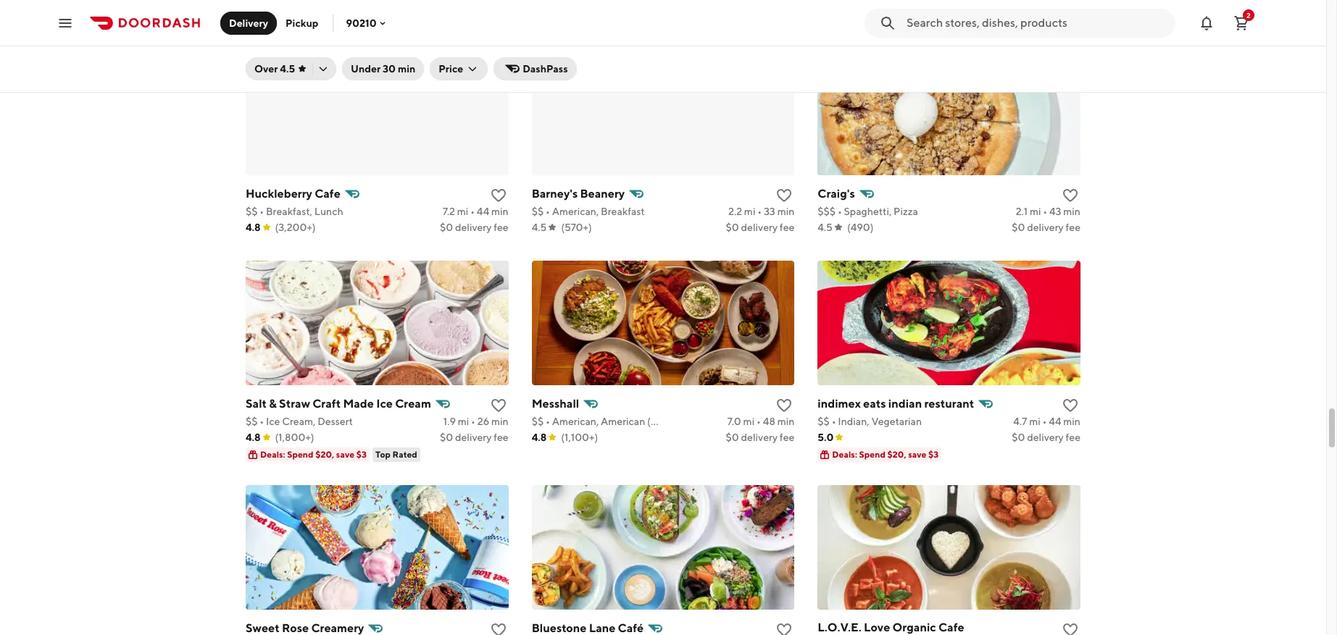Task type: vqa. For each thing, say whether or not it's contained in the screenshot.
Item Search search field
no



Task type: describe. For each thing, give the bounding box(es) containing it.
craig's
[[818, 187, 855, 201]]

price
[[439, 63, 463, 75]]

under
[[351, 63, 381, 75]]

• down the barney's
[[546, 206, 550, 218]]

under 30 min
[[351, 63, 416, 75]]

4.6
[[246, 12, 260, 23]]

mi for messhall
[[743, 416, 755, 428]]

2 $20, from the left
[[888, 450, 907, 461]]

$$ • indian, vegetarian
[[818, 416, 922, 428]]

$$ for huckleberry cafe
[[246, 206, 258, 218]]

resturant
[[925, 397, 975, 411]]

1 $3 from the left
[[356, 450, 367, 461]]

rated
[[393, 450, 417, 461]]

straw
[[279, 397, 310, 411]]

spaghetti,
[[844, 206, 892, 218]]

top rated
[[375, 450, 417, 461]]

min for huckleberry cafe
[[491, 206, 509, 218]]

l.o.v.e.  love organic cafe link
[[818, 619, 1081, 636]]

cream,
[[282, 416, 316, 428]]

• left 48
[[757, 416, 761, 428]]

click to add this store to your saved list image for huckleberry cafe
[[490, 187, 507, 205]]

7.0
[[727, 416, 741, 428]]

fee for salt & straw craft made ice cream
[[494, 432, 509, 444]]

salt & straw craft made ice cream
[[246, 397, 431, 411]]

vegetarian
[[872, 416, 922, 428]]

pickup button
[[277, 11, 327, 34]]

$$ for indimex eats indian resturant
[[818, 416, 830, 428]]

1 deals: spend $20, save $3 from the left
[[260, 450, 367, 461]]

0 horizontal spatial cafe
[[315, 187, 341, 201]]

5.0
[[818, 432, 834, 444]]

indimex
[[818, 397, 861, 411]]

notification bell image
[[1198, 14, 1216, 32]]

0 horizontal spatial ice
[[266, 416, 280, 428]]

(new)
[[647, 416, 676, 428]]

indimex eats indian resturant
[[818, 397, 975, 411]]

eats
[[863, 397, 886, 411]]

7.2
[[443, 206, 455, 218]]

1 horizontal spatial cafe
[[939, 621, 965, 635]]

$​0 for huckleberry cafe
[[440, 222, 453, 234]]

cream
[[395, 397, 431, 411]]

delivery button
[[220, 11, 277, 34]]

$​0 delivery fee for indimex eats indian resturant
[[1012, 432, 1081, 444]]

0 vertical spatial ice
[[376, 397, 393, 411]]

indian
[[889, 397, 922, 411]]

$$$
[[818, 206, 836, 218]]

44 for indimex eats indian resturant
[[1049, 416, 1062, 428]]

fee for huckleberry cafe
[[494, 222, 509, 234]]

mi for craig's
[[1030, 206, 1041, 218]]

organic
[[893, 621, 936, 635]]

2 deals: from the left
[[832, 450, 858, 461]]

$$ • american, american (new)
[[532, 416, 676, 428]]

$$$ • spaghetti, pizza
[[818, 206, 918, 218]]

click to add this store to your saved list image for craig's
[[1062, 187, 1079, 205]]

fee for messhall
[[780, 432, 795, 444]]

(1,800+)
[[275, 432, 314, 444]]

• right 4.7
[[1043, 416, 1047, 428]]

(490)
[[847, 222, 874, 234]]

lunch
[[314, 206, 343, 218]]

american
[[601, 416, 645, 428]]

dashpass button
[[494, 57, 577, 80]]

90210
[[346, 17, 377, 29]]

over
[[254, 63, 278, 75]]

pizza
[[894, 206, 918, 218]]

&
[[269, 397, 277, 411]]

(690+)
[[847, 12, 879, 23]]

l.o.v.e.  love organic cafe
[[818, 621, 965, 635]]

huckleberry
[[246, 187, 312, 201]]

• left 43
[[1043, 206, 1048, 218]]

open menu image
[[57, 14, 74, 32]]

7.0 mi • 48 min
[[727, 416, 795, 428]]

beanery
[[580, 187, 625, 201]]

(3,200+)
[[275, 222, 316, 234]]

2.2
[[729, 206, 742, 218]]

(3,800+)
[[275, 12, 316, 23]]

huckleberry cafe
[[246, 187, 341, 201]]

$$ for barney's beanery
[[532, 206, 544, 218]]

• left 33
[[758, 206, 762, 218]]

43
[[1050, 206, 1062, 218]]

fee for indimex eats indian resturant
[[1066, 432, 1081, 444]]

salt
[[246, 397, 267, 411]]

min for craig's
[[1064, 206, 1081, 218]]

$​0 for craig's
[[1012, 222, 1025, 234]]

over 4.5 button
[[246, 57, 336, 80]]

over 4.5
[[254, 63, 295, 75]]

$$ • ice cream, dessert
[[246, 416, 353, 428]]

click to add this store to your saved list image for salt & straw craft made ice cream
[[490, 397, 507, 415]]

mi for huckleberry cafe
[[457, 206, 469, 218]]

delivery for messhall
[[741, 432, 778, 444]]

2 save from the left
[[908, 450, 927, 461]]



Task type: locate. For each thing, give the bounding box(es) containing it.
delivery for indimex eats indian resturant
[[1027, 432, 1064, 444]]

cafe up lunch
[[315, 187, 341, 201]]

1 horizontal spatial deals: spend $20, save $3
[[832, 450, 939, 461]]

american, for messhall
[[552, 416, 599, 428]]

1.9
[[443, 416, 456, 428]]

$​0 delivery fee for messhall
[[726, 432, 795, 444]]

4.5 down the barney's
[[532, 222, 547, 234]]

mi right 7.0
[[743, 416, 755, 428]]

spend
[[287, 450, 314, 461], [859, 450, 886, 461]]

0 vertical spatial american,
[[552, 206, 599, 218]]

(1,100+)
[[561, 432, 598, 444]]

$3 left top
[[356, 450, 367, 461]]

mi for salt & straw craft made ice cream
[[458, 416, 469, 428]]

messhall
[[532, 397, 579, 411]]

1 $20, from the left
[[315, 450, 334, 461]]

$3
[[356, 450, 367, 461], [929, 450, 939, 461]]

$$ for messhall
[[532, 416, 544, 428]]

2 american, from the top
[[552, 416, 599, 428]]

1 vertical spatial ice
[[266, 416, 280, 428]]

2.1
[[1016, 206, 1028, 218]]

1 horizontal spatial 4.5
[[532, 222, 547, 234]]

deals: spend $20, save $3 down (1,800+)
[[260, 450, 367, 461]]

delivery for barney's beanery
[[741, 222, 778, 234]]

• left 26
[[471, 416, 476, 428]]

0 horizontal spatial deals:
[[260, 450, 285, 461]]

4.5
[[280, 63, 295, 75], [532, 222, 547, 234], [818, 222, 833, 234]]

1 horizontal spatial $20,
[[888, 450, 907, 461]]

2
[[1247, 11, 1251, 19]]

44
[[477, 206, 489, 218], [1049, 416, 1062, 428]]

0 horizontal spatial save
[[336, 450, 355, 461]]

min right 43
[[1064, 206, 1081, 218]]

44 right 7.2 at the left of the page
[[477, 206, 489, 218]]

$​0 delivery fee for barney's beanery
[[726, 222, 795, 234]]

save down vegetarian
[[908, 450, 927, 461]]

0 horizontal spatial deals: spend $20, save $3
[[260, 450, 367, 461]]

$​0 delivery fee
[[1012, 12, 1081, 23], [440, 222, 509, 234], [726, 222, 795, 234], [1012, 222, 1081, 234], [440, 432, 509, 444], [726, 432, 795, 444], [1012, 432, 1081, 444]]

4.8 for huckleberry
[[246, 222, 261, 234]]

1 horizontal spatial $3
[[929, 450, 939, 461]]

mi right 1.9
[[458, 416, 469, 428]]

$​0 for salt & straw craft made ice cream
[[440, 432, 453, 444]]

4.8 down messhall
[[532, 432, 547, 444]]

90210 button
[[346, 17, 388, 29]]

• down huckleberry
[[260, 206, 264, 218]]

4.5 right over
[[280, 63, 295, 75]]

$$ down messhall
[[532, 416, 544, 428]]

mi for indimex eats indian resturant
[[1029, 416, 1041, 428]]

mi
[[457, 206, 469, 218], [744, 206, 756, 218], [1030, 206, 1041, 218], [458, 416, 469, 428], [743, 416, 755, 428], [1029, 416, 1041, 428]]

click to add this store to your saved list image
[[490, 187, 507, 205], [776, 187, 793, 205], [1062, 187, 1079, 205], [490, 397, 507, 415], [776, 397, 793, 415], [1062, 397, 1079, 415], [490, 622, 507, 636], [776, 622, 793, 636], [1062, 622, 1079, 636]]

mi right 2.1
[[1030, 206, 1041, 218]]

min right 30
[[398, 63, 416, 75]]

delivery for huckleberry cafe
[[455, 222, 492, 234]]

4.8 down salt
[[246, 432, 261, 444]]

0 horizontal spatial spend
[[287, 450, 314, 461]]

$​0 for messhall
[[726, 432, 739, 444]]

1 save from the left
[[336, 450, 355, 461]]

$20, down dessert at left
[[315, 450, 334, 461]]

1 spend from the left
[[287, 450, 314, 461]]

delivery for salt & straw craft made ice cream
[[455, 432, 492, 444]]

fee for craig's
[[1066, 222, 1081, 234]]

2 $3 from the left
[[929, 450, 939, 461]]

3 items, open order cart image
[[1233, 14, 1250, 32]]

0 vertical spatial cafe
[[315, 187, 341, 201]]

1 horizontal spatial 44
[[1049, 416, 1062, 428]]

4.8 for salt
[[246, 432, 261, 444]]

fee for barney's beanery
[[780, 222, 795, 234]]

1 vertical spatial 44
[[1049, 416, 1062, 428]]

4.5 down $$$
[[818, 222, 833, 234]]

mi for barney's beanery
[[744, 206, 756, 218]]

1 vertical spatial cafe
[[939, 621, 965, 635]]

0 vertical spatial 44
[[477, 206, 489, 218]]

$​0 delivery fee for salt & straw craft made ice cream
[[440, 432, 509, 444]]

barney's beanery
[[532, 187, 625, 201]]

$​0 for indimex eats indian resturant
[[1012, 432, 1025, 444]]

min
[[398, 63, 416, 75], [491, 206, 509, 218], [778, 206, 795, 218], [1064, 206, 1081, 218], [491, 416, 509, 428], [778, 416, 795, 428], [1064, 416, 1081, 428]]

• up 5.0
[[832, 416, 836, 428]]

$​0 delivery fee for huckleberry cafe
[[440, 222, 509, 234]]

$$ down salt
[[246, 416, 258, 428]]

min inside button
[[398, 63, 416, 75]]

4.5 for barney's beanery
[[532, 222, 547, 234]]

1 horizontal spatial deals:
[[832, 450, 858, 461]]

$$ • breakfast, lunch
[[246, 206, 343, 218]]

dessert
[[318, 416, 353, 428]]

min right 7.2 at the left of the page
[[491, 206, 509, 218]]

min for salt & straw craft made ice cream
[[491, 416, 509, 428]]

• right $$$
[[838, 206, 842, 218]]

$$ down the barney's
[[532, 206, 544, 218]]

26
[[478, 416, 489, 428]]

american, up (1,100+)
[[552, 416, 599, 428]]

deals: down (1,800+)
[[260, 450, 285, 461]]

$​0 for barney's beanery
[[726, 222, 739, 234]]

2 button
[[1227, 8, 1256, 37]]

$$ • american, breakfast
[[532, 206, 645, 218]]

deals: spend $20, save $3
[[260, 450, 367, 461], [832, 450, 939, 461]]

1 vertical spatial american,
[[552, 416, 599, 428]]

1 american, from the top
[[552, 206, 599, 218]]

•
[[260, 206, 264, 218], [471, 206, 475, 218], [546, 206, 550, 218], [758, 206, 762, 218], [838, 206, 842, 218], [1043, 206, 1048, 218], [260, 416, 264, 428], [471, 416, 476, 428], [546, 416, 550, 428], [757, 416, 761, 428], [832, 416, 836, 428], [1043, 416, 1047, 428]]

click to add this store to your saved list image for messhall
[[776, 397, 793, 415]]

4.5 inside the over 4.5 button
[[280, 63, 295, 75]]

breakfast,
[[266, 206, 312, 218]]

delivery
[[229, 17, 268, 29]]

delivery
[[1027, 12, 1064, 23], [455, 222, 492, 234], [741, 222, 778, 234], [1027, 222, 1064, 234], [455, 432, 492, 444], [741, 432, 778, 444], [1027, 432, 1064, 444]]

1.9 mi • 26 min
[[443, 416, 509, 428]]

barney's
[[532, 187, 578, 201]]

2.2 mi • 33 min
[[729, 206, 795, 218]]

american, for barney's beanery
[[552, 206, 599, 218]]

ice
[[376, 397, 393, 411], [266, 416, 280, 428]]

deals:
[[260, 450, 285, 461], [832, 450, 858, 461]]

30
[[383, 63, 396, 75]]

Store search: begin typing to search for stores available on DoorDash text field
[[907, 15, 1166, 31]]

made
[[343, 397, 374, 411]]

min right 48
[[778, 416, 795, 428]]

$20,
[[315, 450, 334, 461], [888, 450, 907, 461]]

33
[[764, 206, 776, 218]]

1 horizontal spatial save
[[908, 450, 927, 461]]

breakfast
[[601, 206, 645, 218]]

dashpass
[[523, 63, 568, 75]]

love
[[864, 621, 890, 635]]

2 horizontal spatial 4.5
[[818, 222, 833, 234]]

top
[[375, 450, 391, 461]]

$$ for salt & straw craft made ice cream
[[246, 416, 258, 428]]

craft
[[313, 397, 341, 411]]

min for barney's beanery
[[778, 206, 795, 218]]

min right 4.7
[[1064, 416, 1081, 428]]

delivery for craig's
[[1027, 222, 1064, 234]]

$$ up 5.0
[[818, 416, 830, 428]]

cafe
[[315, 187, 341, 201], [939, 621, 965, 635]]

save
[[336, 450, 355, 461], [908, 450, 927, 461]]

deals: spend $20, save $3 down vegetarian
[[832, 450, 939, 461]]

$3 down resturant
[[929, 450, 939, 461]]

1 horizontal spatial spend
[[859, 450, 886, 461]]

min for messhall
[[778, 416, 795, 428]]

• right 7.2 at the left of the page
[[471, 206, 475, 218]]

ice down &
[[266, 416, 280, 428]]

$​0 delivery fee for craig's
[[1012, 222, 1081, 234]]

min right 33
[[778, 206, 795, 218]]

• down salt
[[260, 416, 264, 428]]

american,
[[552, 206, 599, 218], [552, 416, 599, 428]]

min for indimex eats indian resturant
[[1064, 416, 1081, 428]]

price button
[[430, 57, 488, 80]]

44 for huckleberry cafe
[[477, 206, 489, 218]]

48
[[763, 416, 776, 428]]

indian,
[[838, 416, 870, 428]]

(570+)
[[561, 222, 592, 234]]

mi right 4.7
[[1029, 416, 1041, 428]]

ice right the 'made'
[[376, 397, 393, 411]]

0 horizontal spatial 44
[[477, 206, 489, 218]]

0 horizontal spatial 4.5
[[280, 63, 295, 75]]

• down messhall
[[546, 416, 550, 428]]

$20, down vegetarian
[[888, 450, 907, 461]]

click to add this store to your saved list image for barney's beanery
[[776, 187, 793, 205]]

spend down (1,800+)
[[287, 450, 314, 461]]

spend down $$ • indian, vegetarian on the bottom right
[[859, 450, 886, 461]]

7.2 mi • 44 min
[[443, 206, 509, 218]]

0 horizontal spatial $3
[[356, 450, 367, 461]]

deals: down 5.0
[[832, 450, 858, 461]]

l.o.v.e.
[[818, 621, 862, 635]]

4.7
[[1014, 416, 1027, 428]]

44 right 4.7
[[1049, 416, 1062, 428]]

pickup
[[286, 17, 319, 29]]

1 deals: from the left
[[260, 450, 285, 461]]

1 horizontal spatial ice
[[376, 397, 393, 411]]

save down dessert at left
[[336, 450, 355, 461]]

2 spend from the left
[[859, 450, 886, 461]]

fee
[[1066, 12, 1081, 23], [494, 222, 509, 234], [780, 222, 795, 234], [1066, 222, 1081, 234], [494, 432, 509, 444], [780, 432, 795, 444], [1066, 432, 1081, 444]]

4.5 for craig's
[[818, 222, 833, 234]]

american, up (570+)
[[552, 206, 599, 218]]

4.8
[[246, 222, 261, 234], [246, 432, 261, 444], [532, 432, 547, 444]]

min right 26
[[491, 416, 509, 428]]

2.1 mi • 43 min
[[1016, 206, 1081, 218]]

$$
[[246, 206, 258, 218], [532, 206, 544, 218], [246, 416, 258, 428], [532, 416, 544, 428], [818, 416, 830, 428]]

2 deals: spend $20, save $3 from the left
[[832, 450, 939, 461]]

$$ down huckleberry
[[246, 206, 258, 218]]

4.8 left (3,200+)
[[246, 222, 261, 234]]

mi right 7.2 at the left of the page
[[457, 206, 469, 218]]

under 30 min button
[[342, 57, 424, 80]]

0 horizontal spatial $20,
[[315, 450, 334, 461]]

cafe right the organic
[[939, 621, 965, 635]]

click to add this store to your saved list image for indimex eats indian resturant
[[1062, 397, 1079, 415]]

4.7 mi • 44 min
[[1014, 416, 1081, 428]]

mi right "2.2"
[[744, 206, 756, 218]]

$​0
[[1012, 12, 1025, 23], [440, 222, 453, 234], [726, 222, 739, 234], [1012, 222, 1025, 234], [440, 432, 453, 444], [726, 432, 739, 444], [1012, 432, 1025, 444]]



